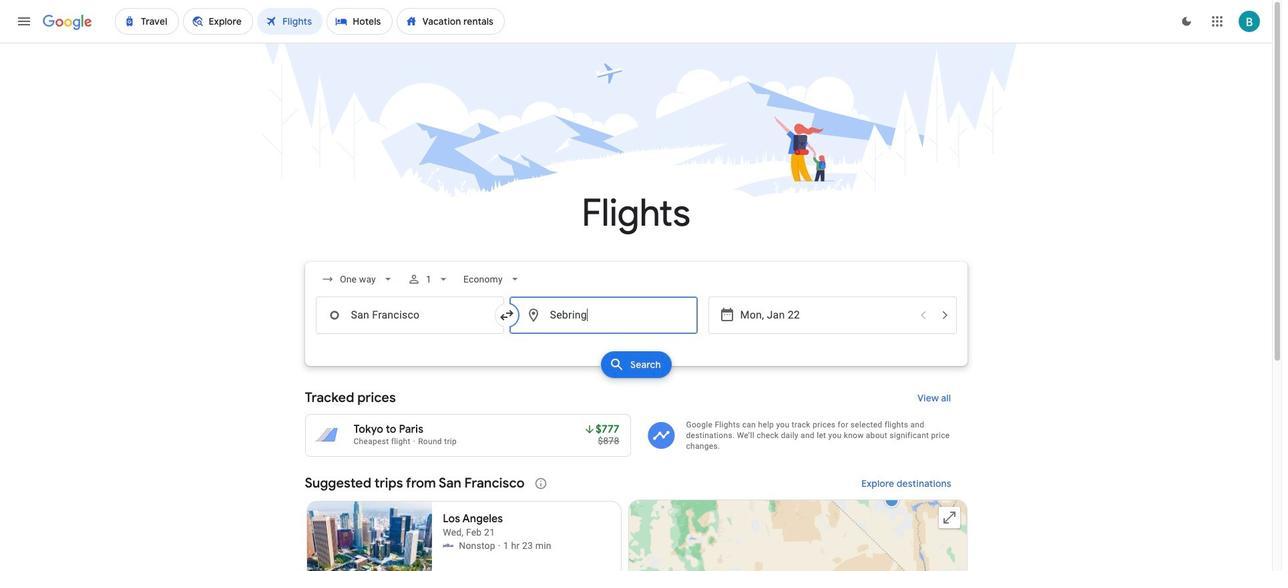 Task type: vqa. For each thing, say whether or not it's contained in the screenshot.
$40.97
no



Task type: locate. For each thing, give the bounding box(es) containing it.
 image inside tracked prices region
[[413, 437, 416, 446]]

main menu image
[[16, 13, 32, 29]]

swap origin and destination. image
[[499, 307, 515, 323]]

None field
[[316, 267, 400, 291], [459, 267, 527, 291], [316, 267, 400, 291], [459, 267, 527, 291]]

777 US dollars text field
[[596, 423, 620, 436]]

 image
[[413, 437, 416, 446]]

None text field
[[316, 297, 504, 334], [509, 297, 698, 334], [316, 297, 504, 334], [509, 297, 698, 334]]

 image inside suggested trips from san francisco region
[[498, 539, 501, 553]]

 image
[[498, 539, 501, 553]]



Task type: describe. For each thing, give the bounding box(es) containing it.
tracked prices region
[[305, 382, 968, 457]]

878 US dollars text field
[[598, 436, 620, 446]]

jetblue image
[[443, 541, 454, 551]]

suggested trips from san francisco region
[[305, 468, 968, 571]]

Flight search field
[[294, 262, 978, 382]]

Departure text field
[[741, 297, 912, 333]]

change appearance image
[[1171, 5, 1203, 37]]



